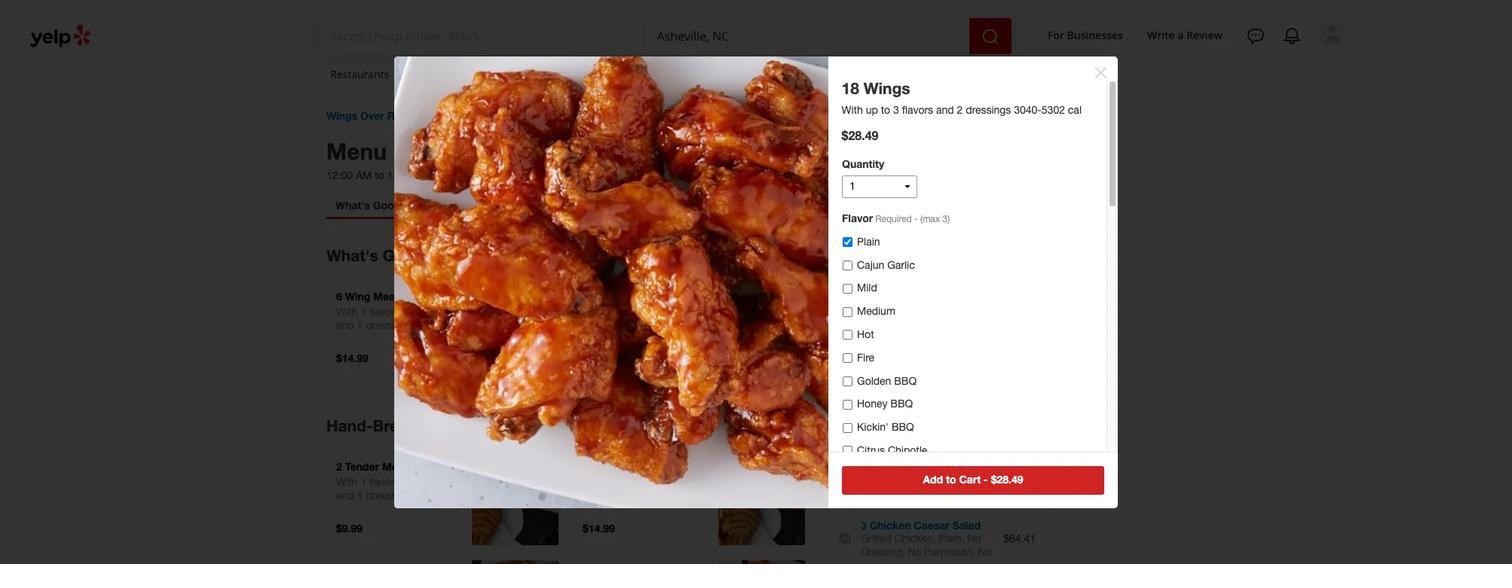 Task type: describe. For each thing, give the bounding box(es) containing it.
2 change button from the top
[[861, 366, 892, 380]]

tenders
[[652, 200, 690, 212]]

with for 4 tender meal
[[583, 476, 604, 488]]

2900 hillsborough st, raleigh, nc
[[861, 298, 1016, 324]]

notifications image
[[1283, 27, 1301, 45]]

5302 inside × dialog
[[1042, 104, 1065, 116]]

3040- inside × dialog
[[1014, 104, 1042, 116]]

with for 2 tender meal
[[336, 476, 358, 488]]

fries, for breaded
[[435, 476, 458, 488]]

order ready
[[861, 350, 920, 363]]

checkout
[[913, 433, 961, 446]]

- inside flavor required - (max 3)
[[914, 214, 918, 225]]

what's good tab list
[[326, 192, 938, 219]]

raleigh,
[[861, 312, 899, 324]]

11
[[861, 483, 873, 496]]

chocolate
[[876, 483, 927, 496]]

18 wings with up to 3 flavors and 2 dressings 3040-5302 cal inside × dialog
[[842, 79, 1082, 116]]

Kickin' BBQ checkbox
[[843, 423, 853, 433]]

required
[[875, 214, 912, 225]]

hot
[[857, 329, 874, 341]]

golden bbq
[[857, 375, 917, 387]]

1 vertical spatial what's
[[326, 246, 378, 265]]

Golden BBQ checkbox
[[843, 377, 853, 387]]

18 inside × dialog
[[842, 79, 860, 98]]

Mild checkbox
[[843, 284, 853, 294]]

1 change button from the top
[[861, 326, 892, 339]]

× dialog
[[0, 0, 1512, 565]]

plain
[[857, 236, 880, 248]]

10:45
[[438, 170, 465, 182]]

2 horizontal spatial up
[[886, 298, 898, 311]]

Hot checkbox
[[843, 331, 853, 340]]

for businesses link
[[1042, 22, 1129, 49]]

wings inside menu
[[597, 290, 628, 303]]

ready
[[893, 350, 920, 363]]

flavors inside × dialog
[[902, 104, 934, 116]]

flavor, inside 4 tender meal with 1 flavor, regular fries, and 1 dressing 1274-2605 cal
[[616, 476, 644, 488]]

with inside × dialog
[[842, 104, 863, 116]]

bbq for golden bbq
[[894, 375, 917, 387]]

× button
[[1093, 54, 1109, 86]]

chicken
[[870, 519, 911, 532]]

dressings inside menu
[[583, 320, 628, 332]]

1 vertical spatial 2
[[698, 306, 704, 318]]

tender inside what's good tab list
[[491, 200, 523, 212]]

at
[[901, 298, 911, 311]]

tender inside 4 tender meal with 1 flavor, regular fries, and 1 dressing 1274-2605 cal
[[591, 461, 626, 473]]

write a review link
[[1141, 22, 1229, 49]]

pm
[[528, 170, 544, 182]]

meal for breaded
[[382, 461, 407, 473]]

for businesses
[[1048, 28, 1123, 42]]

caesar
[[914, 519, 950, 532]]

  text field for "tacos, cheap dinner, max's" 'text box'
[[332, 28, 633, 44]]

(max
[[920, 214, 940, 225]]

0 horizontal spatial $28.49
[[842, 128, 879, 142]]

meal inside 4 tender meal with 1 flavor, regular fries, and 1 dressing 1274-2605 cal
[[629, 461, 653, 473]]

messages image
[[1247, 27, 1265, 45]]

salad
[[953, 519, 981, 532]]

meals inside menu
[[496, 417, 542, 436]]

what's good inside menu
[[326, 246, 424, 265]]

3 inside × dialog
[[894, 104, 900, 116]]

2 inside × dialog
[[957, 104, 963, 116]]

and for 6 wing meal
[[336, 320, 354, 332]]

write a review
[[1147, 28, 1223, 42]]

jumbo wing meals
[[779, 200, 870, 212]]

flavor, for good
[[369, 306, 397, 318]]

by
[[693, 200, 704, 212]]

st,
[[1003, 298, 1016, 311]]

dressing for breaded
[[366, 490, 406, 502]]

write
[[1147, 28, 1175, 42]]

2 inside '2 tender meal with 1 flavor, regular fries, and 1 dressing 996-2,106 cal'
[[336, 461, 342, 473]]

12:00
[[326, 170, 353, 182]]

select your options for flavor element
[[842, 212, 1093, 565]]

4 tender meal with 1 flavor, regular fries, and 1 dressing 1274-2605 cal
[[583, 461, 706, 516]]

citrus chipotle
[[857, 445, 927, 457]]

menu for menu
[[443, 110, 470, 122]]

cajun garlic
[[857, 259, 915, 271]]

2 am from the left
[[468, 170, 484, 182]]

raleigh
[[387, 109, 425, 122]]

flavor required - (max 3)
[[842, 212, 950, 225]]

flavor
[[842, 212, 873, 225]]

2400
[[436, 320, 460, 332]]

menu 12:00 am to 12:30 am, 10:45 am to 11:44 pm
[[326, 138, 544, 182]]

for
[[1048, 28, 1064, 42]]

Honey BBQ checkbox
[[843, 400, 853, 410]]

1 horizontal spatial breaded
[[448, 200, 488, 212]]

2,106
[[430, 490, 457, 502]]

dressing for good
[[366, 320, 406, 332]]

hand- inside menu
[[326, 417, 373, 436]]

flavors inside menu
[[643, 306, 674, 318]]

chocolate chip brownie
[[861, 483, 953, 510]]

brownie
[[861, 497, 902, 510]]

meal for good
[[373, 290, 398, 303]]

Citrus Chipotle checkbox
[[843, 447, 853, 456]]

citrus
[[857, 445, 885, 457]]

over
[[360, 109, 384, 122]]

dressing inside 4 tender meal with 1 flavor, regular fries, and 1 dressing 1274-2605 cal
[[612, 490, 652, 502]]

tacos, cheap dinner, Max's text field
[[332, 28, 633, 44]]

review
[[1187, 28, 1223, 42]]

piece
[[725, 200, 751, 212]]

2 tender meal with 1 flavor, regular fries, and 1 dressing 996-2,106 cal
[[336, 461, 458, 516]]

what's inside tab list
[[335, 199, 370, 212]]

kickin'
[[857, 422, 889, 434]]

pick up at
[[861, 298, 911, 311]]

3 inside menu
[[634, 306, 640, 318]]



Task type: locate. For each thing, give the bounding box(es) containing it.
6 wing meal with 1 flavor, regular fries, and 1 dressing 1731-2400 cal
[[336, 290, 460, 345]]

change for 1st the change button from the bottom
[[861, 368, 892, 378]]

change
[[861, 327, 892, 338], [861, 368, 892, 378]]

1 vertical spatial change
[[861, 368, 892, 378]]

1 horizontal spatial 18
[[842, 79, 860, 98]]

wings inside × dialog
[[864, 79, 911, 98]]

wing for 6
[[345, 290, 370, 303]]

quantity
[[842, 158, 884, 171]]

dressing left the 1274-
[[612, 490, 652, 502]]

1 vertical spatial good
[[383, 246, 424, 265]]

order
[[861, 350, 890, 363]]

and inside '2 tender meal with 1 flavor, regular fries, and 1 dressing 996-2,106 cal'
[[336, 490, 354, 502]]

0 vertical spatial 2
[[957, 104, 963, 116]]

hand-breaded tender meals
[[418, 200, 554, 212], [326, 417, 542, 436]]

  text field for address, neighborhood, city, state or zip text field
[[657, 28, 957, 44]]

2 horizontal spatial 3
[[894, 104, 900, 116]]

flavor, inside 6 wing meal with 1 flavor, regular fries, and 1 dressing 1731-2400 cal
[[369, 306, 397, 318]]

0 horizontal spatial 3
[[634, 306, 640, 318]]

to inside button
[[946, 473, 956, 486]]

11:44
[[499, 170, 525, 182]]

regular for breaded
[[400, 476, 433, 488]]

kickin' bbq
[[857, 422, 914, 434]]

0 horizontal spatial menu
[[326, 138, 387, 165]]

Cajun Garlic checkbox
[[843, 261, 853, 271]]

0 vertical spatial what's good
[[335, 199, 400, 212]]

2 vertical spatial 3
[[861, 519, 867, 532]]

$28.49 up $38.39
[[991, 473, 1023, 486]]

and inside 6 wing meal with 1 flavor, regular fries, and 1 dressing 1731-2400 cal
[[336, 320, 354, 332]]

2 horizontal spatial hand-
[[580, 200, 609, 212]]

1 vertical spatial menu
[[326, 138, 387, 165]]

with inside '2 tender meal with 1 flavor, regular fries, and 1 dressing 996-2,106 cal'
[[336, 476, 358, 488]]

1 change from the top
[[861, 327, 892, 338]]

1 horizontal spatial 3040-
[[1014, 104, 1042, 116]]

2 vertical spatial bbq
[[892, 422, 914, 434]]

0 vertical spatial wing
[[814, 200, 839, 212]]

0 horizontal spatial wings
[[326, 109, 357, 122]]

1 vertical spatial what's good
[[326, 246, 424, 265]]

and
[[937, 104, 954, 116], [677, 306, 695, 318], [336, 320, 354, 332], [336, 490, 354, 502], [583, 490, 600, 502]]

honey bbq
[[857, 398, 913, 410]]

1274-
[[655, 490, 683, 502]]

0 horizontal spatial 2
[[336, 461, 342, 473]]

1 vertical spatial 5302
[[659, 320, 682, 332]]

fries, up the 2,106
[[435, 476, 458, 488]]

1 vertical spatial 3
[[634, 306, 640, 318]]

dressing left 1731-
[[366, 320, 406, 332]]

up
[[866, 104, 878, 116], [886, 298, 898, 311], [607, 306, 619, 318]]

pick
[[861, 298, 883, 311]]

what's good down '12:00'
[[335, 199, 400, 212]]

breaded down 10:45
[[448, 200, 488, 212]]

meal inside 6 wing meal with 1 flavor, regular fries, and 1 dressing 1731-2400 cal
[[373, 290, 398, 303]]

18
[[842, 79, 860, 98], [583, 290, 594, 303]]

change down order
[[861, 368, 892, 378]]

$28.49 inside button
[[991, 473, 1023, 486]]

with inside 6 wing meal with 1 flavor, regular fries, and 1 dressing 1731-2400 cal
[[336, 306, 358, 318]]

1 vertical spatial bbq
[[891, 398, 913, 410]]

regular inside 6 wing meal with 1 flavor, regular fries, and 1 dressing 1731-2400 cal
[[400, 306, 433, 318]]

2 vertical spatial wings
[[597, 290, 628, 303]]

notifications image
[[1283, 27, 1301, 45]]

cal for 6 wing meal
[[336, 333, 350, 345]]

1 horizontal spatial flavors
[[902, 104, 934, 116]]

breaded
[[448, 200, 488, 212], [609, 200, 650, 212], [373, 417, 436, 436]]

1 vertical spatial 18
[[583, 290, 594, 303]]

hand-
[[418, 200, 448, 212], [580, 200, 609, 212], [326, 417, 373, 436]]

1 horizontal spatial -
[[984, 473, 988, 486]]

cart
[[959, 473, 981, 486]]

0 vertical spatial what's
[[335, 199, 370, 212]]

0 horizontal spatial 18 wings with up to 3 flavors and 2 dressings 3040-5302 cal
[[583, 290, 704, 332]]

businesses
[[1067, 28, 1123, 42]]

menu containing what's good
[[326, 233, 819, 565]]

good down 12:30
[[373, 199, 400, 212]]

change button down raleigh, at the right of page
[[861, 326, 892, 339]]

wing
[[814, 200, 839, 212], [345, 290, 370, 303]]

$64.41
[[1003, 533, 1036, 545]]

1 vertical spatial 18 wings with up to 3 flavors and 2 dressings 3040-5302 cal
[[583, 290, 704, 332]]

menu
[[326, 233, 819, 565]]

wing for jumbo
[[814, 200, 839, 212]]

tender
[[491, 200, 523, 212], [441, 417, 492, 436], [345, 461, 379, 473], [591, 461, 626, 473]]

with
[[842, 104, 863, 116], [336, 306, 358, 318], [583, 306, 604, 318], [336, 476, 358, 488], [583, 476, 604, 488]]

fries, inside 4 tender meal with 1 flavor, regular fries, and 1 dressing 1274-2605 cal
[[682, 476, 705, 488]]

fire
[[857, 352, 874, 364]]

menu
[[443, 110, 470, 122], [326, 138, 387, 165]]

$38.39
[[1003, 490, 1036, 502]]

dressing left "996-"
[[366, 490, 406, 502]]

to inside menu
[[622, 306, 631, 318]]

0 vertical spatial 18
[[842, 79, 860, 98]]

medium
[[857, 305, 895, 318]]

cal inside 4 tender meal with 1 flavor, regular fries, and 1 dressing 1274-2605 cal
[[583, 503, 596, 516]]

good up 6 wing meal with 1 flavor, regular fries, and 1 dressing 1731-2400 cal
[[383, 246, 424, 265]]

cal inside '2 tender meal with 1 flavor, regular fries, and 1 dressing 996-2,106 cal'
[[336, 503, 350, 516]]

regular up "996-"
[[400, 476, 433, 488]]

0 horizontal spatial wing
[[345, 290, 370, 303]]

Plain checkbox
[[843, 238, 853, 247]]

fries, up 2605
[[682, 476, 705, 488]]

0 horizontal spatial dressings
[[583, 320, 628, 332]]

1 vertical spatial -
[[984, 473, 988, 486]]

wings over raleigh
[[326, 109, 425, 122]]

2900
[[914, 298, 937, 311]]

hand-breaded tender meals up the 2,106
[[326, 417, 542, 436]]

fries, inside 6 wing meal with 1 flavor, regular fries, and 1 dressing 1731-2400 cal
[[435, 306, 458, 318]]

garlic
[[887, 259, 915, 271]]

1 horizontal spatial hand-
[[418, 200, 448, 212]]

0 vertical spatial flavors
[[902, 104, 934, 116]]

what's good inside tab list
[[335, 199, 400, 212]]

change for first the change button from the top of the page
[[861, 327, 892, 338]]

$28.49 up quantity at the right top
[[842, 128, 879, 142]]

dressings inside × dialog
[[966, 104, 1012, 116]]

0 vertical spatial 3
[[894, 104, 900, 116]]

2 horizontal spatial wings
[[864, 79, 911, 98]]

1 horizontal spatial   text field
[[657, 28, 957, 44]]

up inside × dialog
[[866, 104, 878, 116]]

0 horizontal spatial 5302
[[659, 320, 682, 332]]

search image
[[981, 28, 1000, 46]]

change button
[[861, 326, 892, 339], [861, 366, 892, 380]]

to
[[881, 104, 891, 116], [375, 170, 384, 182], [487, 170, 496, 182], [622, 306, 631, 318], [946, 473, 956, 486]]

- right cart
[[984, 473, 988, 486]]

  text field
[[332, 28, 633, 44], [657, 28, 957, 44]]

0 vertical spatial bbq
[[894, 375, 917, 387]]

the
[[707, 200, 722, 212]]

0 horizontal spatial 3040-
[[631, 320, 659, 332]]

and for 2 tender meal
[[336, 490, 354, 502]]

hillsborough
[[940, 298, 1000, 311]]

mild
[[857, 282, 877, 294]]

0 horizontal spatial 18
[[583, 290, 594, 303]]

5302 inside menu
[[659, 320, 682, 332]]

1 horizontal spatial dressings
[[966, 104, 1012, 116]]

chipotle
[[888, 445, 927, 457]]

0 vertical spatial menu
[[443, 110, 470, 122]]

bbq down "golden bbq"
[[891, 398, 913, 410]]

fries, for good
[[435, 306, 458, 318]]

hand-breaded tender meals inside what's good tab list
[[418, 200, 554, 212]]

regular for good
[[400, 306, 433, 318]]

add
[[923, 473, 943, 486]]

0 vertical spatial dressings
[[966, 104, 1012, 116]]

a
[[1178, 28, 1184, 42]]

0 horizontal spatial -
[[914, 214, 918, 225]]

messages image
[[1247, 27, 1265, 45]]

1 horizontal spatial menu
[[443, 110, 470, 122]]

cal inside 6 wing meal with 1 flavor, regular fries, and 1 dressing 1731-2400 cal
[[336, 333, 350, 345]]

2
[[957, 104, 963, 116], [698, 306, 704, 318], [336, 461, 342, 473]]

golden
[[857, 375, 891, 387]]

dressings
[[966, 104, 1012, 116], [583, 320, 628, 332]]

dressing
[[366, 320, 406, 332], [366, 490, 406, 502], [612, 490, 652, 502]]

3
[[894, 104, 900, 116], [634, 306, 640, 318], [861, 519, 867, 532]]

1 horizontal spatial wings
[[597, 290, 628, 303]]

cal for 2 tender meal
[[336, 503, 350, 516]]

1 horizontal spatial 2
[[698, 306, 704, 318]]

- left (max
[[914, 214, 918, 225]]

1 horizontal spatial $28.49
[[991, 473, 1023, 486]]

wing right the jumbo
[[814, 200, 839, 212]]

up inside menu
[[607, 306, 619, 318]]

cal for 4 tender meal
[[583, 503, 596, 516]]

1 am from the left
[[356, 170, 372, 182]]

regular up the 1274-
[[647, 476, 679, 488]]

0 horizontal spatial up
[[607, 306, 619, 318]]

am,
[[416, 170, 435, 182]]

0 vertical spatial 5302
[[1042, 104, 1065, 116]]

with for 6 wing meal
[[336, 306, 358, 318]]

nc
[[902, 312, 917, 324]]

cal
[[1068, 104, 1082, 116], [685, 320, 699, 332], [336, 333, 350, 345], [336, 503, 350, 516], [583, 503, 596, 516]]

wing inside what's good tab list
[[814, 200, 839, 212]]

0 horizontal spatial am
[[356, 170, 372, 182]]

1 vertical spatial dressings
[[583, 320, 628, 332]]

0 vertical spatial hand-breaded tender meals
[[418, 200, 554, 212]]

meal inside '2 tender meal with 1 flavor, regular fries, and 1 dressing 996-2,106 cal'
[[382, 461, 407, 473]]

0 vertical spatial wings
[[864, 79, 911, 98]]

dressing inside 6 wing meal with 1 flavor, regular fries, and 1 dressing 1731-2400 cal
[[366, 320, 406, 332]]

what's down '12:00'
[[335, 199, 370, 212]]

and inside 4 tender meal with 1 flavor, regular fries, and 1 dressing 1274-2605 cal
[[583, 490, 600, 502]]

and for 4 tender meal
[[583, 490, 600, 502]]

1 horizontal spatial am
[[468, 170, 484, 182]]

cal inside × dialog
[[1068, 104, 1082, 116]]

with inside 4 tender meal with 1 flavor, regular fries, and 1 dressing 1274-2605 cal
[[583, 476, 604, 488]]

3 chicken caesar salad
[[861, 519, 981, 532]]

search image
[[981, 28, 1000, 46]]

select item quantity element
[[842, 158, 917, 199]]

0 vertical spatial change
[[861, 327, 892, 338]]

6
[[336, 290, 342, 303]]

jumbo
[[779, 200, 812, 212]]

am right 10:45
[[468, 170, 484, 182]]

wing right 6
[[345, 290, 370, 303]]

1 vertical spatial $28.49
[[991, 473, 1023, 486]]

1 vertical spatial change button
[[861, 366, 892, 380]]

chip
[[930, 483, 953, 496]]

None search field
[[320, 18, 1030, 54]]

address, neighborhood, city, state or zip text field
[[657, 28, 957, 44]]

menu for menu 12:00 am to 12:30 am, 10:45 am to 11:44 pm
[[326, 138, 387, 165]]

change down raleigh, at the right of page
[[861, 327, 892, 338]]

menu inside menu 12:00 am to 12:30 am, 10:45 am to 11:44 pm
[[326, 138, 387, 165]]

bbq up the chipotle
[[892, 422, 914, 434]]

0 horizontal spatial breaded
[[373, 417, 436, 436]]

1 horizontal spatial 5302
[[1042, 104, 1065, 116]]

flavor,
[[369, 306, 397, 318], [369, 476, 397, 488], [616, 476, 644, 488]]

menu up '12:00'
[[326, 138, 387, 165]]

0 vertical spatial 18 wings with up to 3 flavors and 2 dressings 3040-5302 cal
[[842, 79, 1082, 116]]

hand-breaded tenders by the piece
[[580, 200, 751, 212]]

cajun
[[857, 259, 884, 271]]

1 horizontal spatial wing
[[814, 200, 839, 212]]

2 horizontal spatial breaded
[[609, 200, 650, 212]]

checkout button
[[838, 427, 1036, 455]]

dressing inside '2 tender meal with 1 flavor, regular fries, and 1 dressing 996-2,106 cal'
[[366, 490, 406, 502]]

regular inside '2 tender meal with 1 flavor, regular fries, and 1 dressing 996-2,106 cal'
[[400, 476, 433, 488]]

hand-breaded tender meals inside menu
[[326, 417, 542, 436]]

2 vertical spatial 2
[[336, 461, 342, 473]]

flavor, for breaded
[[369, 476, 397, 488]]

1 vertical spatial flavors
[[643, 306, 674, 318]]

tender inside '2 tender meal with 1 flavor, regular fries, and 1 dressing 996-2,106 cal'
[[345, 461, 379, 473]]

0 horizontal spatial   text field
[[332, 28, 633, 44]]

1 horizontal spatial 18 wings with up to 3 flavors and 2 dressings 3040-5302 cal
[[842, 79, 1082, 116]]

1731-
[[409, 320, 436, 332]]

12:30
[[387, 170, 413, 182]]

hand-breaded tender meals down 11:44
[[418, 200, 554, 212]]

what's good
[[335, 199, 400, 212], [326, 246, 424, 265]]

0 vertical spatial good
[[373, 199, 400, 212]]

Fire checkbox
[[843, 354, 853, 364]]

wing inside 6 wing meal with 1 flavor, regular fries, and 1 dressing 1731-2400 cal
[[345, 290, 370, 303]]

bbq down ready
[[894, 375, 917, 387]]

1 vertical spatial wings
[[326, 109, 357, 122]]

bbq for honey bbq
[[891, 398, 913, 410]]

breaded up '2 tender meal with 1 flavor, regular fries, and 1 dressing 996-2,106 cal'
[[373, 417, 436, 436]]

1 horizontal spatial 3
[[861, 519, 867, 532]]

am right '12:00'
[[356, 170, 372, 182]]

and inside × dialog
[[937, 104, 954, 116]]

0 horizontal spatial flavors
[[643, 306, 674, 318]]

4
[[583, 461, 589, 473]]

regular up 1731-
[[400, 306, 433, 318]]

-
[[914, 214, 918, 225], [984, 473, 988, 486]]

0 vertical spatial 3040-
[[1014, 104, 1042, 116]]

1 vertical spatial 3040-
[[631, 320, 659, 332]]

0 horizontal spatial hand-
[[326, 417, 373, 436]]

2 change from the top
[[861, 368, 892, 378]]

- inside button
[[984, 473, 988, 486]]

996-
[[409, 490, 430, 502]]

regular inside 4 tender meal with 1 flavor, regular fries, and 1 dressing 1274-2605 cal
[[647, 476, 679, 488]]

0 vertical spatial change button
[[861, 326, 892, 339]]

flavor, inside '2 tender meal with 1 flavor, regular fries, and 1 dressing 996-2,106 cal'
[[369, 476, 397, 488]]

meal
[[373, 290, 398, 303], [382, 461, 407, 473], [629, 461, 653, 473]]

breaded inside menu
[[373, 417, 436, 436]]

1 vertical spatial hand-breaded tender meals
[[326, 417, 542, 436]]

2605
[[683, 490, 706, 502]]

3)
[[943, 214, 950, 225]]

1 vertical spatial wing
[[345, 290, 370, 303]]

flavors
[[902, 104, 934, 116], [643, 306, 674, 318]]

bbq for kickin' bbq
[[892, 422, 914, 434]]

fries, up 2400
[[435, 306, 458, 318]]

×
[[1093, 54, 1109, 86]]

breaded left tenders
[[609, 200, 650, 212]]

Search menu items text field
[[849, 155, 1043, 169]]

add to cart - $28.49 button
[[842, 466, 1104, 495]]

am
[[356, 170, 372, 182], [468, 170, 484, 182]]

menu up menu 12:00 am to 12:30 am, 10:45 am to 11:44 pm
[[443, 110, 470, 122]]

fries, inside '2 tender meal with 1 flavor, regular fries, and 1 dressing 996-2,106 cal'
[[435, 476, 458, 488]]

what's up 6
[[326, 246, 378, 265]]

good inside tab list
[[373, 199, 400, 212]]

what's
[[335, 199, 370, 212], [326, 246, 378, 265]]

1 horizontal spatial up
[[866, 104, 878, 116]]

0 vertical spatial $28.49
[[842, 128, 879, 142]]

change button down order
[[861, 366, 892, 380]]

honey
[[857, 398, 888, 410]]

add to cart - $28.49
[[923, 473, 1023, 486]]

wings over raleigh link
[[326, 109, 425, 122]]

2 horizontal spatial 2
[[957, 104, 963, 116]]

2   text field from the left
[[657, 28, 957, 44]]

1   text field from the left
[[332, 28, 633, 44]]

meals
[[526, 200, 554, 212], [841, 200, 870, 212], [496, 417, 542, 436]]

what's good up 6
[[326, 246, 424, 265]]

Medium checkbox
[[843, 307, 853, 317]]

0 vertical spatial -
[[914, 214, 918, 225]]

bbq
[[894, 375, 917, 387], [891, 398, 913, 410], [892, 422, 914, 434]]



Task type: vqa. For each thing, say whether or not it's contained in the screenshot.
2 Tender Meal With 1 flavor, regular fries, and 1 dressing 996-2,106 cal
yes



